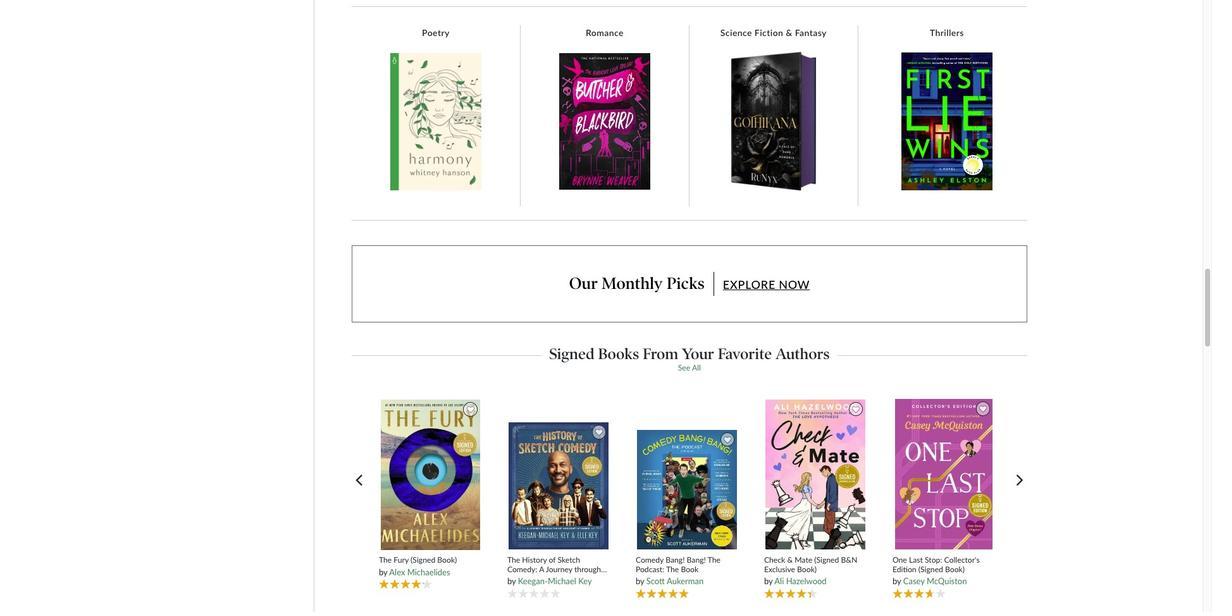 Task type: describe. For each thing, give the bounding box(es) containing it.
romance
[[586, 27, 624, 38]]

see all link
[[678, 363, 701, 373]]

art
[[520, 574, 531, 584]]

by for casey mcquiston
[[893, 576, 901, 586]]

mate
[[795, 555, 812, 565]]

fantasy
[[795, 27, 827, 38]]

the inside the history of sketch comedy: a journey through the art and craft of humor
[[507, 555, 520, 565]]

by keegan-michael key
[[507, 576, 592, 586]]

craft
[[547, 574, 564, 584]]

michaelides
[[407, 567, 450, 577]]

hazelwood
[[786, 576, 827, 586]]

ali
[[774, 576, 784, 586]]

one last stop: collector's edition (signed book) image
[[895, 399, 993, 551]]

comedy bang! bang! the podcast: the book link
[[636, 555, 739, 574]]

our
[[569, 274, 598, 293]]

the inside the fury (signed book) by alex michaelides
[[379, 556, 392, 565]]

books
[[598, 345, 639, 363]]

humor
[[575, 574, 599, 584]]

casey
[[903, 576, 925, 586]]

by for ali hazelwood
[[764, 576, 773, 586]]

keegan-michael key link
[[518, 576, 592, 586]]

favorite
[[718, 345, 772, 363]]

science fiction & fantasy
[[720, 27, 827, 38]]

one
[[893, 555, 907, 565]]

explore now
[[723, 277, 810, 291]]

monthly
[[602, 274, 663, 293]]

alex
[[389, 567, 405, 577]]

the history of sketch comedy: a journey through the art and craft of humor image
[[508, 422, 609, 551]]

poetry
[[422, 27, 450, 38]]

journey
[[546, 565, 572, 574]]

0 horizontal spatial of
[[549, 555, 556, 565]]

through
[[574, 565, 601, 574]]

authors
[[776, 345, 830, 363]]

science fiction & fantasy image
[[731, 52, 816, 191]]

poetry image
[[390, 53, 481, 190]]

by left the "art" at bottom left
[[507, 576, 516, 586]]

the fury (signed book) by alex michaelides
[[379, 556, 457, 577]]

casey mcquiston link
[[903, 576, 967, 586]]

by for scott aukerman
[[636, 576, 644, 586]]

the history of sketch comedy: a journey through the art and craft of humor
[[507, 555, 601, 584]]

sketch
[[558, 555, 580, 565]]

signed books from your favorite authors see all
[[549, 345, 830, 373]]

fury
[[394, 556, 409, 565]]

and
[[533, 574, 545, 584]]

book
[[681, 565, 698, 574]]

scott
[[646, 576, 665, 586]]

by inside the fury (signed book) by alex michaelides
[[379, 567, 387, 577]]

stop:
[[925, 555, 942, 565]]

thrillers
[[930, 27, 964, 38]]

comedy bang! bang! the podcast: the book image
[[637, 429, 738, 551]]

alex michaelides link
[[389, 567, 450, 577]]



Task type: locate. For each thing, give the bounding box(es) containing it.
1 horizontal spatial of
[[566, 574, 573, 584]]

0 horizontal spatial (signed
[[411, 556, 435, 565]]

(signed inside the fury (signed book) by alex michaelides
[[411, 556, 435, 565]]

by
[[379, 567, 387, 577], [507, 576, 516, 586], [636, 576, 644, 586], [764, 576, 773, 586], [893, 576, 901, 586]]

from
[[643, 345, 678, 363]]

picks
[[667, 274, 705, 293]]

science
[[720, 27, 752, 38]]

check & mate (signed b&n exclusive book) image
[[765, 399, 866, 551]]

explore
[[723, 277, 776, 291]]

last
[[909, 555, 923, 565]]

fiction
[[755, 27, 783, 38]]

comedy
[[636, 555, 664, 565]]

the
[[507, 555, 520, 565], [708, 555, 720, 565], [379, 556, 392, 565], [666, 565, 679, 574]]

0 horizontal spatial bang!
[[666, 555, 685, 565]]

romance link
[[579, 27, 630, 39]]

thrillers image
[[901, 53, 992, 191]]

b&n
[[841, 555, 857, 565]]

2 horizontal spatial (signed
[[918, 565, 943, 574]]

of right craft on the left bottom
[[566, 574, 573, 584]]

thrillers link
[[923, 27, 970, 39]]

of up 'journey'
[[549, 555, 556, 565]]

of
[[549, 555, 556, 565], [566, 574, 573, 584]]

all
[[692, 363, 701, 373]]

(signed left b&n at right bottom
[[814, 555, 839, 565]]

0 vertical spatial of
[[549, 555, 556, 565]]

book) inside check & mate (signed b&n exclusive book) by ali hazelwood
[[797, 565, 817, 574]]

collector's
[[944, 555, 980, 565]]

check
[[764, 555, 785, 565]]

by down edition
[[893, 576, 901, 586]]

bang!
[[666, 555, 685, 565], [687, 555, 706, 565]]

our monthly picks
[[569, 274, 705, 293]]

1 horizontal spatial bang!
[[687, 555, 706, 565]]

keegan-
[[518, 576, 548, 586]]

by inside one last stop: collector's edition (signed book) by casey mcquiston
[[893, 576, 901, 586]]

one last stop: collector's edition (signed book) by casey mcquiston
[[893, 555, 980, 586]]

michael
[[548, 576, 576, 586]]

(signed
[[814, 555, 839, 565], [411, 556, 435, 565], [918, 565, 943, 574]]

book) for ali
[[797, 565, 817, 574]]

romance image
[[559, 53, 650, 190]]

1 vertical spatial &
[[787, 555, 793, 565]]

the fury (signed book) image
[[380, 399, 481, 551]]

& inside check & mate (signed b&n exclusive book) by ali hazelwood
[[787, 555, 793, 565]]

1 bang! from the left
[[666, 555, 685, 565]]

book) for casey
[[945, 565, 965, 574]]

the fury (signed book) link
[[379, 556, 482, 565]]

edition
[[893, 565, 916, 574]]

by down podcast:
[[636, 576, 644, 586]]

key
[[578, 576, 592, 586]]

by left alex
[[379, 567, 387, 577]]

scott aukerman link
[[646, 576, 704, 586]]

podcast:
[[636, 565, 664, 574]]

comedy bang! bang! the podcast: the book by scott aukerman
[[636, 555, 720, 586]]

your
[[682, 345, 714, 363]]

poetry link
[[416, 27, 456, 39]]

check & mate (signed b&n exclusive book) link
[[764, 555, 867, 574]]

& inside science fiction & fantasy link
[[786, 27, 792, 38]]

book) down collector's
[[945, 565, 965, 574]]

the
[[507, 574, 518, 584]]

(signed down stop:
[[918, 565, 943, 574]]

check & mate (signed b&n exclusive book) by ali hazelwood
[[764, 555, 857, 586]]

ali hazelwood link
[[774, 576, 827, 586]]

book) down mate
[[797, 565, 817, 574]]

(signed inside one last stop: collector's edition (signed book) by casey mcquiston
[[918, 565, 943, 574]]

history
[[522, 555, 547, 565]]

one last stop: collector's edition (signed book) link
[[893, 555, 995, 574]]

2 bang! from the left
[[687, 555, 706, 565]]

comedy:
[[507, 565, 537, 574]]

the history of sketch comedy: a journey through the art and craft of humor link
[[507, 555, 610, 584]]

mcquiston
[[927, 576, 967, 586]]

book) inside the fury (signed book) by alex michaelides
[[437, 556, 457, 565]]

aukerman
[[667, 576, 704, 586]]

2 horizontal spatial book)
[[945, 565, 965, 574]]

0 horizontal spatial book)
[[437, 556, 457, 565]]

exclusive
[[764, 565, 795, 574]]

(signed up the "alex michaelides" link
[[411, 556, 435, 565]]

a
[[539, 565, 544, 574]]

now
[[779, 277, 810, 291]]

book) up michaelides
[[437, 556, 457, 565]]

0 vertical spatial &
[[786, 27, 792, 38]]

1 vertical spatial of
[[566, 574, 573, 584]]

by left ali in the bottom of the page
[[764, 576, 773, 586]]

signed
[[549, 345, 594, 363]]

(signed inside check & mate (signed b&n exclusive book) by ali hazelwood
[[814, 555, 839, 565]]

science fiction & fantasy link
[[714, 27, 833, 39]]

book) inside one last stop: collector's edition (signed book) by casey mcquiston
[[945, 565, 965, 574]]

1 horizontal spatial (signed
[[814, 555, 839, 565]]

see
[[678, 363, 690, 373]]

by inside check & mate (signed b&n exclusive book) by ali hazelwood
[[764, 576, 773, 586]]

& left mate
[[787, 555, 793, 565]]

&
[[786, 27, 792, 38], [787, 555, 793, 565]]

1 horizontal spatial book)
[[797, 565, 817, 574]]

book)
[[437, 556, 457, 565], [797, 565, 817, 574], [945, 565, 965, 574]]

& right fiction
[[786, 27, 792, 38]]

by inside comedy bang! bang! the podcast: the book by scott aukerman
[[636, 576, 644, 586]]



Task type: vqa. For each thing, say whether or not it's contained in the screenshot.
bottommost Format
no



